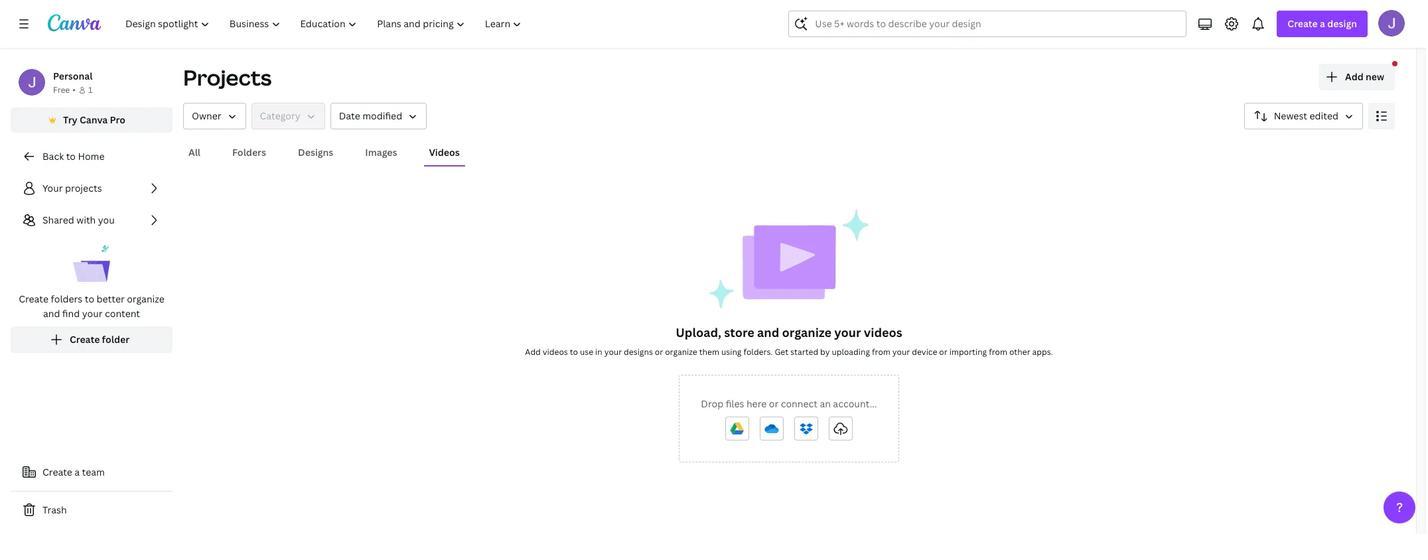 Task type: locate. For each thing, give the bounding box(es) containing it.
shared with you link
[[11, 207, 173, 234]]

create folder
[[70, 333, 130, 346]]

1 horizontal spatial from
[[989, 347, 1008, 358]]

Category button
[[251, 103, 325, 129]]

create inside dropdown button
[[1288, 17, 1318, 30]]

create folders to better organize and find your content
[[19, 293, 165, 320]]

1 vertical spatial videos
[[543, 347, 568, 358]]

shared
[[42, 214, 74, 226]]

pro
[[110, 114, 125, 126]]

folders button
[[227, 140, 272, 165]]

use
[[580, 347, 594, 358]]

1 vertical spatial to
[[85, 293, 94, 305]]

or right here
[[769, 398, 779, 410]]

0 horizontal spatial a
[[75, 466, 80, 479]]

or right the designs
[[655, 347, 663, 358]]

your
[[82, 307, 103, 320], [835, 325, 861, 341], [605, 347, 622, 358], [893, 347, 910, 358]]

account...
[[833, 398, 878, 410]]

files
[[726, 398, 745, 410]]

and
[[43, 307, 60, 320], [758, 325, 780, 341]]

back to home
[[42, 150, 105, 163]]

create for create folders to better organize and find your content
[[19, 293, 48, 305]]

create a team button
[[11, 459, 173, 486]]

modified
[[363, 110, 402, 122]]

videos
[[864, 325, 903, 341], [543, 347, 568, 358]]

folders
[[51, 293, 83, 305]]

•
[[73, 84, 76, 96]]

create left folders
[[19, 293, 48, 305]]

videos
[[429, 146, 460, 159]]

1 vertical spatial organize
[[782, 325, 832, 341]]

try canva pro button
[[11, 108, 173, 133]]

create a team
[[42, 466, 105, 479]]

started
[[791, 347, 819, 358]]

0 horizontal spatial videos
[[543, 347, 568, 358]]

connect
[[781, 398, 818, 410]]

1 vertical spatial and
[[758, 325, 780, 341]]

drop files here or connect an account...
[[701, 398, 878, 410]]

all button
[[183, 140, 206, 165]]

to left better
[[85, 293, 94, 305]]

organize
[[127, 293, 165, 305], [782, 325, 832, 341], [665, 347, 698, 358]]

drop
[[701, 398, 724, 410]]

to inside upload, store and organize your videos add videos to use in your designs or organize them using folders. get started by uploading from your device or importing from other apps.
[[570, 347, 578, 358]]

organize inside create folders to better organize and find your content
[[127, 293, 165, 305]]

with
[[76, 214, 96, 226]]

1 vertical spatial add
[[525, 347, 541, 358]]

0 horizontal spatial or
[[655, 347, 663, 358]]

projects
[[65, 182, 102, 195]]

jacob simon image
[[1379, 10, 1406, 37]]

organize up 'content'
[[127, 293, 165, 305]]

0 horizontal spatial organize
[[127, 293, 165, 305]]

organize up started
[[782, 325, 832, 341]]

1 vertical spatial a
[[75, 466, 80, 479]]

new
[[1366, 70, 1385, 83]]

home
[[78, 150, 105, 163]]

and left find
[[43, 307, 60, 320]]

create down find
[[70, 333, 100, 346]]

a inside create a design dropdown button
[[1321, 17, 1326, 30]]

add
[[1346, 70, 1364, 83], [525, 347, 541, 358]]

add left use
[[525, 347, 541, 358]]

content
[[105, 307, 140, 320]]

0 vertical spatial add
[[1346, 70, 1364, 83]]

0 vertical spatial and
[[43, 307, 60, 320]]

importing
[[950, 347, 987, 358]]

0 horizontal spatial and
[[43, 307, 60, 320]]

create
[[1288, 17, 1318, 30], [19, 293, 48, 305], [70, 333, 100, 346], [42, 466, 72, 479]]

upload,
[[676, 325, 722, 341]]

0 vertical spatial organize
[[127, 293, 165, 305]]

from right uploading
[[872, 347, 891, 358]]

your left device
[[893, 347, 910, 358]]

to right back
[[66, 150, 76, 163]]

videos up uploading
[[864, 325, 903, 341]]

1 horizontal spatial videos
[[864, 325, 903, 341]]

a left team
[[75, 466, 80, 479]]

0 horizontal spatial from
[[872, 347, 891, 358]]

designs
[[298, 146, 334, 159]]

create inside create folders to better organize and find your content
[[19, 293, 48, 305]]

0 horizontal spatial to
[[66, 150, 76, 163]]

a inside create a team button
[[75, 466, 80, 479]]

category
[[260, 110, 301, 122]]

1 horizontal spatial and
[[758, 325, 780, 341]]

1 horizontal spatial to
[[85, 293, 94, 305]]

videos left use
[[543, 347, 568, 358]]

2 horizontal spatial organize
[[782, 325, 832, 341]]

a
[[1321, 17, 1326, 30], [75, 466, 80, 479]]

try
[[63, 114, 77, 126]]

add inside dropdown button
[[1346, 70, 1364, 83]]

free •
[[53, 84, 76, 96]]

images
[[365, 146, 397, 159]]

2 vertical spatial to
[[570, 347, 578, 358]]

them
[[700, 347, 720, 358]]

other
[[1010, 347, 1031, 358]]

or right device
[[940, 347, 948, 358]]

and up folders. at the right
[[758, 325, 780, 341]]

team
[[82, 466, 105, 479]]

1 horizontal spatial a
[[1321, 17, 1326, 30]]

2 from from the left
[[989, 347, 1008, 358]]

0 vertical spatial a
[[1321, 17, 1326, 30]]

0 horizontal spatial add
[[525, 347, 541, 358]]

folders.
[[744, 347, 773, 358]]

a left design
[[1321, 17, 1326, 30]]

2 vertical spatial organize
[[665, 347, 698, 358]]

using
[[722, 347, 742, 358]]

find
[[62, 307, 80, 320]]

create left design
[[1288, 17, 1318, 30]]

1 horizontal spatial add
[[1346, 70, 1364, 83]]

organize down upload, at the bottom
[[665, 347, 698, 358]]

create left team
[[42, 466, 72, 479]]

2 horizontal spatial or
[[940, 347, 948, 358]]

date modified
[[339, 110, 402, 122]]

0 vertical spatial to
[[66, 150, 76, 163]]

owner
[[192, 110, 221, 122]]

Owner button
[[183, 103, 246, 129]]

to
[[66, 150, 76, 163], [85, 293, 94, 305], [570, 347, 578, 358]]

images button
[[360, 140, 403, 165]]

from
[[872, 347, 891, 358], [989, 347, 1008, 358]]

to inside "link"
[[66, 150, 76, 163]]

projects
[[183, 63, 272, 92]]

None search field
[[789, 11, 1187, 37]]

2 horizontal spatial to
[[570, 347, 578, 358]]

folders
[[232, 146, 266, 159]]

shared with you
[[42, 214, 115, 226]]

0 vertical spatial videos
[[864, 325, 903, 341]]

try canva pro
[[63, 114, 125, 126]]

better
[[97, 293, 125, 305]]

a for team
[[75, 466, 80, 479]]

Sort by button
[[1245, 103, 1364, 129]]

back to home link
[[11, 143, 173, 170]]

or
[[655, 347, 663, 358], [940, 347, 948, 358], [769, 398, 779, 410]]

your right find
[[82, 307, 103, 320]]

uploading
[[832, 347, 870, 358]]

from left "other"
[[989, 347, 1008, 358]]

list
[[11, 175, 173, 353]]

create for create folder
[[70, 333, 100, 346]]

upload, store and organize your videos add videos to use in your designs or organize them using folders. get started by uploading from your device or importing from other apps.
[[525, 325, 1053, 358]]

add left new
[[1346, 70, 1364, 83]]

date
[[339, 110, 360, 122]]

to left use
[[570, 347, 578, 358]]



Task type: describe. For each thing, give the bounding box(es) containing it.
list containing your projects
[[11, 175, 173, 353]]

designs
[[624, 347, 653, 358]]

here
[[747, 398, 767, 410]]

an
[[820, 398, 831, 410]]

create a design button
[[1278, 11, 1368, 37]]

trash link
[[11, 497, 173, 524]]

by
[[821, 347, 830, 358]]

you
[[98, 214, 115, 226]]

canva
[[80, 114, 108, 126]]

a for design
[[1321, 17, 1326, 30]]

trash
[[42, 504, 67, 517]]

your
[[42, 182, 63, 195]]

create folder button
[[11, 327, 173, 353]]

your up uploading
[[835, 325, 861, 341]]

free
[[53, 84, 70, 96]]

to inside create folders to better organize and find your content
[[85, 293, 94, 305]]

all
[[189, 146, 201, 159]]

personal
[[53, 70, 93, 82]]

folder
[[102, 333, 130, 346]]

designs button
[[293, 140, 339, 165]]

and inside create folders to better organize and find your content
[[43, 307, 60, 320]]

store
[[725, 325, 755, 341]]

and inside upload, store and organize your videos add videos to use in your designs or organize them using folders. get started by uploading from your device or importing from other apps.
[[758, 325, 780, 341]]

your projects
[[42, 182, 102, 195]]

newest
[[1275, 110, 1308, 122]]

apps.
[[1033, 347, 1053, 358]]

your projects link
[[11, 175, 173, 202]]

Date modified button
[[330, 103, 427, 129]]

your inside create folders to better organize and find your content
[[82, 307, 103, 320]]

videos button
[[424, 140, 465, 165]]

device
[[912, 347, 938, 358]]

in
[[596, 347, 603, 358]]

edited
[[1310, 110, 1339, 122]]

1 from from the left
[[872, 347, 891, 358]]

get
[[775, 347, 789, 358]]

back
[[42, 150, 64, 163]]

1 horizontal spatial or
[[769, 398, 779, 410]]

1 horizontal spatial organize
[[665, 347, 698, 358]]

top level navigation element
[[117, 11, 533, 37]]

design
[[1328, 17, 1358, 30]]

create for create a team
[[42, 466, 72, 479]]

1
[[88, 84, 92, 96]]

create a design
[[1288, 17, 1358, 30]]

add new button
[[1319, 64, 1396, 90]]

Search search field
[[816, 11, 1161, 37]]

add new
[[1346, 70, 1385, 83]]

create for create a design
[[1288, 17, 1318, 30]]

newest edited
[[1275, 110, 1339, 122]]

your right the in
[[605, 347, 622, 358]]

add inside upload, store and organize your videos add videos to use in your designs or organize them using folders. get started by uploading from your device or importing from other apps.
[[525, 347, 541, 358]]



Task type: vqa. For each thing, say whether or not it's contained in the screenshot.
2nd Minimalist
no



